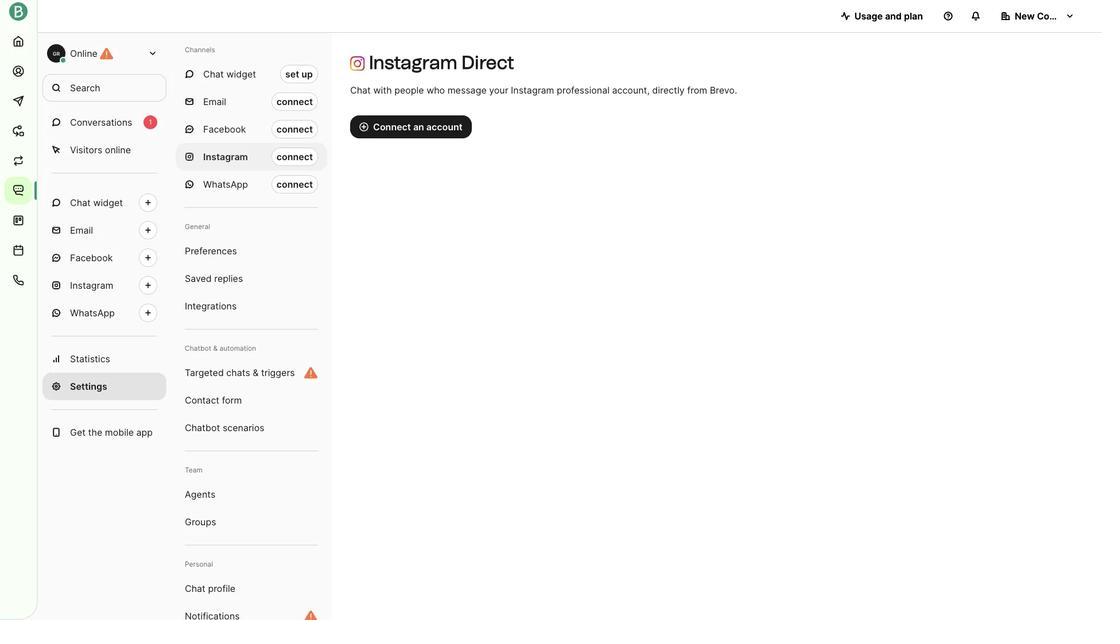 Task type: describe. For each thing, give the bounding box(es) containing it.
scenarios
[[223, 422, 265, 434]]

chatbot for chatbot scenarios
[[185, 422, 220, 434]]

app
[[136, 427, 153, 438]]

usage and plan
[[855, 10, 923, 22]]

personal
[[185, 560, 213, 569]]

preferences
[[185, 245, 237, 257]]

up
[[302, 68, 313, 80]]

0 horizontal spatial &
[[213, 344, 218, 353]]

0 horizontal spatial whatsapp
[[70, 307, 115, 319]]

1 horizontal spatial &
[[253, 367, 259, 378]]

form
[[222, 395, 242, 406]]

targeted
[[185, 367, 224, 378]]

targeted chats & triggers
[[185, 367, 295, 378]]

connect an account
[[373, 121, 463, 133]]

instagram link
[[42, 272, 167, 299]]

connect for whatsapp
[[277, 179, 313, 190]]

chat left with
[[350, 84, 371, 96]]

usage and plan button
[[832, 5, 933, 28]]

message
[[448, 84, 487, 96]]

integrations link
[[176, 292, 327, 320]]

0 vertical spatial email
[[203, 96, 226, 107]]

connect
[[373, 121, 411, 133]]

chat profile
[[185, 583, 236, 594]]

targeted chats & triggers link
[[176, 359, 327, 386]]

and
[[885, 10, 902, 22]]

set up
[[285, 68, 313, 80]]

gr
[[53, 50, 60, 57]]

settings link
[[42, 373, 167, 400]]

0 horizontal spatial chat widget
[[70, 197, 123, 208]]

agents
[[185, 489, 216, 500]]

chat up email link
[[70, 197, 91, 208]]

connect for email
[[277, 96, 313, 107]]

account,
[[612, 84, 650, 96]]

chatbot scenarios link
[[176, 414, 327, 442]]

online
[[105, 144, 131, 156]]

replies
[[214, 273, 243, 284]]

contact
[[185, 395, 219, 406]]

1 vertical spatial facebook
[[70, 252, 113, 264]]

chat down the channels
[[203, 68, 224, 80]]

connect for facebook
[[277, 123, 313, 135]]

whatsapp link
[[42, 299, 167, 327]]

new company button
[[992, 5, 1084, 28]]

email link
[[42, 217, 167, 244]]

statistics link
[[42, 345, 167, 373]]

plan
[[904, 10, 923, 22]]

statistics
[[70, 353, 110, 365]]

from
[[688, 84, 708, 96]]

triggers
[[261, 367, 295, 378]]

chatbot scenarios
[[185, 422, 265, 434]]

visitors online link
[[42, 136, 167, 164]]

groups
[[185, 516, 216, 528]]

saved
[[185, 273, 212, 284]]

1
[[149, 118, 152, 126]]

groups link
[[176, 508, 327, 536]]

chats
[[226, 367, 250, 378]]

instagram direct
[[369, 52, 514, 74]]



Task type: vqa. For each thing, say whether or not it's contained in the screenshot.


Task type: locate. For each thing, give the bounding box(es) containing it.
0 horizontal spatial facebook
[[70, 252, 113, 264]]

1 vertical spatial widget
[[93, 197, 123, 208]]

3 connect from the top
[[277, 151, 313, 163]]

facebook
[[203, 123, 246, 135], [70, 252, 113, 264]]

chat widget link
[[42, 189, 167, 217]]

0 vertical spatial chat widget
[[203, 68, 256, 80]]

agents link
[[176, 481, 327, 508]]

team
[[185, 466, 203, 474]]

with
[[374, 84, 392, 96]]

chatbot
[[185, 344, 211, 353], [185, 422, 220, 434]]

widget
[[227, 68, 256, 80], [93, 197, 123, 208]]

people
[[395, 84, 424, 96]]

settings
[[70, 381, 107, 392]]

visitors online
[[70, 144, 131, 156]]

chat down personal
[[185, 583, 206, 594]]

email down chat widget link
[[70, 225, 93, 236]]

whatsapp up the general
[[203, 179, 248, 190]]

0 vertical spatial facebook
[[203, 123, 246, 135]]

instagram image
[[350, 56, 365, 71]]

1 horizontal spatial whatsapp
[[203, 179, 248, 190]]

chatbot down 'contact'
[[185, 422, 220, 434]]

0 horizontal spatial widget
[[93, 197, 123, 208]]

1 chatbot from the top
[[185, 344, 211, 353]]

profile
[[208, 583, 236, 594]]

1 vertical spatial whatsapp
[[70, 307, 115, 319]]

widget left set
[[227, 68, 256, 80]]

1 horizontal spatial email
[[203, 96, 226, 107]]

connect
[[277, 96, 313, 107], [277, 123, 313, 135], [277, 151, 313, 163], [277, 179, 313, 190]]

brevo.
[[710, 84, 738, 96]]

new company
[[1015, 10, 1080, 22]]

0 vertical spatial chatbot
[[185, 344, 211, 353]]

search link
[[42, 74, 167, 102]]

1 horizontal spatial facebook
[[203, 123, 246, 135]]

chat
[[203, 68, 224, 80], [350, 84, 371, 96], [70, 197, 91, 208], [185, 583, 206, 594]]

1 vertical spatial chatbot
[[185, 422, 220, 434]]

connect for instagram
[[277, 151, 313, 163]]

contact form
[[185, 395, 242, 406]]

your
[[489, 84, 509, 96]]

conversations
[[70, 117, 132, 128]]

general
[[185, 222, 210, 231]]

0 vertical spatial whatsapp
[[203, 179, 248, 190]]

4 connect from the top
[[277, 179, 313, 190]]

company
[[1038, 10, 1080, 22]]

who
[[427, 84, 445, 96]]

contact form link
[[176, 386, 327, 414]]

chat widget down the channels
[[203, 68, 256, 80]]

preferences link
[[176, 237, 327, 265]]

whatsapp
[[203, 179, 248, 190], [70, 307, 115, 319]]

direct
[[462, 52, 514, 74]]

automation
[[220, 344, 256, 353]]

& right chats
[[253, 367, 259, 378]]

the
[[88, 427, 102, 438]]

set
[[285, 68, 299, 80]]

whatsapp down instagram link
[[70, 307, 115, 319]]

visitors
[[70, 144, 102, 156]]

1 vertical spatial email
[[70, 225, 93, 236]]

an
[[413, 121, 424, 133]]

integrations
[[185, 300, 237, 312]]

email inside email link
[[70, 225, 93, 236]]

channels
[[185, 45, 215, 54]]

professional
[[557, 84, 610, 96]]

1 horizontal spatial chat widget
[[203, 68, 256, 80]]

1 connect from the top
[[277, 96, 313, 107]]

chatbot & automation
[[185, 344, 256, 353]]

online
[[70, 48, 98, 59]]

1 vertical spatial chat widget
[[70, 197, 123, 208]]

get
[[70, 427, 86, 438]]

saved replies link
[[176, 265, 327, 292]]

chatbot up targeted
[[185, 344, 211, 353]]

0 horizontal spatial email
[[70, 225, 93, 236]]

0 vertical spatial &
[[213, 344, 218, 353]]

2 connect from the top
[[277, 123, 313, 135]]

&
[[213, 344, 218, 353], [253, 367, 259, 378]]

1 vertical spatial &
[[253, 367, 259, 378]]

email down the channels
[[203, 96, 226, 107]]

mobile
[[105, 427, 134, 438]]

account
[[427, 121, 463, 133]]

chatbot for chatbot & automation
[[185, 344, 211, 353]]

& left automation
[[213, 344, 218, 353]]

saved replies
[[185, 273, 243, 284]]

email
[[203, 96, 226, 107], [70, 225, 93, 236]]

2 chatbot from the top
[[185, 422, 220, 434]]

new
[[1015, 10, 1035, 22]]

instagram
[[369, 52, 458, 74], [511, 84, 554, 96], [203, 151, 248, 163], [70, 280, 113, 291]]

search
[[70, 82, 100, 94]]

directly
[[653, 84, 685, 96]]

chat widget up email link
[[70, 197, 123, 208]]

chat widget
[[203, 68, 256, 80], [70, 197, 123, 208]]

connect an account link
[[350, 115, 472, 138]]

widget up email link
[[93, 197, 123, 208]]

facebook link
[[42, 244, 167, 272]]

1 horizontal spatial widget
[[227, 68, 256, 80]]

usage
[[855, 10, 883, 22]]

get the mobile app link
[[42, 419, 167, 446]]

chat profile link
[[176, 575, 327, 602]]

get the mobile app
[[70, 427, 153, 438]]

0 vertical spatial widget
[[227, 68, 256, 80]]

chat with people who message your instagram professional account, directly from brevo.
[[350, 84, 738, 96]]



